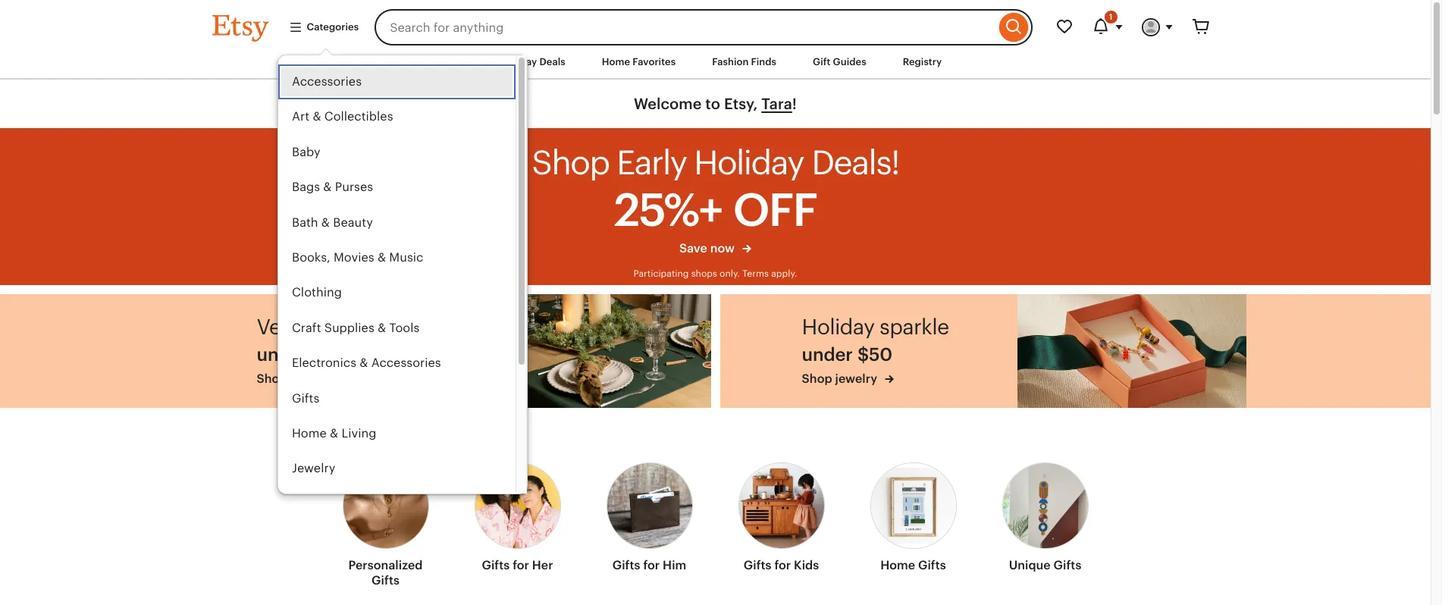 Task type: locate. For each thing, give the bounding box(es) containing it.
books, movies & music link
[[278, 241, 515, 276]]

shop inside shop early holiday deals! 25%+ off save now
[[532, 144, 609, 182]]

for left the "her"
[[513, 558, 529, 573]]

1 button
[[1083, 9, 1133, 46]]

& right bath
[[321, 215, 330, 230]]

1 horizontal spatial shop
[[532, 144, 609, 182]]

personalized
[[349, 558, 423, 573]]

now
[[711, 241, 735, 255]]

& for accessories
[[359, 356, 368, 370]]

& up shop decor link
[[359, 356, 368, 370]]

books,
[[292, 250, 330, 265]]

gifts
[[292, 391, 319, 406], [482, 558, 510, 573], [613, 558, 641, 573], [744, 558, 772, 573], [919, 558, 947, 573], [1054, 558, 1082, 573], [372, 574, 400, 588]]

fashion finds link
[[701, 49, 788, 76]]

0 horizontal spatial for
[[513, 558, 529, 573]]

gifts inside personalized gifts
[[372, 574, 400, 588]]

1 for from the left
[[513, 558, 529, 573]]

Search for anything text field
[[375, 9, 996, 46]]

0 vertical spatial home
[[602, 56, 630, 68]]

& right bags on the top left of page
[[323, 180, 331, 194]]

save now link
[[532, 240, 900, 265]]

home favorites link
[[591, 49, 687, 76]]

1 vertical spatial decor
[[290, 372, 324, 386]]

menu bar
[[185, 46, 1247, 80]]

art & collectibles link
[[278, 100, 515, 135]]

& inside 'link'
[[321, 215, 330, 230]]

None search field
[[375, 9, 1033, 46]]

2 horizontal spatial for
[[775, 558, 791, 573]]

home gifts
[[881, 558, 947, 573]]

2 horizontal spatial shop
[[802, 372, 833, 386]]

0 vertical spatial decor
[[367, 315, 424, 339]]

art
[[292, 110, 309, 124]]

shop
[[532, 144, 609, 182], [257, 372, 287, 386], [802, 372, 833, 386]]

electronics & accessories
[[292, 356, 441, 370]]

home & living
[[292, 426, 376, 441]]

gifts for her link
[[475, 454, 561, 580]]

0 horizontal spatial under $50
[[257, 344, 347, 365]]

decor down electronics
[[290, 372, 324, 386]]

for
[[513, 558, 529, 573], [644, 558, 660, 573], [775, 558, 791, 573]]

accessories up art & collectibles on the top left
[[292, 74, 362, 89]]

electronics & accessories link
[[278, 346, 515, 381]]

under $50 inside very merry decor under $50 shop decor
[[257, 344, 347, 365]]

!
[[793, 96, 797, 112]]

decor down clothing link
[[367, 315, 424, 339]]

registry link
[[892, 49, 954, 76]]

accessories down tools
[[371, 356, 441, 370]]

1 under $50 from the left
[[257, 344, 347, 365]]

tools
[[389, 321, 419, 335]]

0 horizontal spatial shop
[[257, 372, 287, 386]]

menu inside banner
[[277, 55, 528, 522]]

& left party
[[328, 497, 337, 511]]

accessories inside accessories link
[[292, 74, 362, 89]]

& left living
[[330, 426, 338, 441]]

for for kids
[[775, 558, 791, 573]]

3 for from the left
[[775, 558, 791, 573]]

0 horizontal spatial home
[[292, 426, 326, 441]]

1
[[1110, 12, 1113, 21]]

menu
[[277, 55, 528, 522]]

terms apply.
[[743, 269, 798, 279]]

home inside home & living link
[[292, 426, 326, 441]]

gifts inside gifts for him link
[[613, 558, 641, 573]]

him
[[663, 558, 687, 573]]

fashion
[[712, 56, 749, 68]]

merry
[[305, 315, 362, 339]]

1 horizontal spatial under $50
[[802, 344, 893, 365]]

very
[[257, 315, 300, 339]]

shops
[[692, 269, 718, 279]]

0 horizontal spatial decor
[[290, 372, 324, 386]]

& left tools
[[377, 321, 386, 335]]

gift guides
[[813, 56, 867, 68]]

unique gifts link
[[1002, 454, 1089, 580]]

banner
[[185, 0, 1247, 522]]

fashion finds
[[712, 56, 777, 68]]

2 horizontal spatial home
[[881, 558, 916, 573]]

menu containing accessories
[[277, 55, 528, 522]]

&
[[312, 110, 321, 124], [323, 180, 331, 194], [321, 215, 330, 230], [377, 250, 386, 265], [377, 321, 386, 335], [359, 356, 368, 370], [330, 426, 338, 441], [328, 497, 337, 511]]

1 vertical spatial accessories
[[371, 356, 441, 370]]

bath & beauty
[[292, 215, 373, 230]]

paper
[[292, 497, 325, 511]]

craft
[[292, 321, 321, 335]]

books, movies & music
[[292, 250, 423, 265]]

& right art on the left top
[[312, 110, 321, 124]]

participating
[[634, 269, 689, 279]]

& for beauty
[[321, 215, 330, 230]]

home for home & living
[[292, 426, 326, 441]]

supplies inside "link"
[[324, 321, 374, 335]]

shop inside very merry decor under $50 shop decor
[[257, 372, 287, 386]]

bags & purses
[[292, 180, 373, 194]]

jewelry
[[836, 372, 878, 386]]

to
[[706, 96, 721, 112]]

bath & beauty link
[[278, 205, 515, 241]]

1 horizontal spatial for
[[644, 558, 660, 573]]

0 vertical spatial accessories
[[292, 74, 362, 89]]

under $50
[[257, 344, 347, 365], [802, 344, 893, 365]]

home inside 'home gifts' link
[[881, 558, 916, 573]]

1 horizontal spatial accessories
[[371, 356, 441, 370]]

supplies down jewelry link
[[373, 497, 423, 511]]

beauty
[[333, 215, 373, 230]]

home for home favorites
[[602, 56, 630, 68]]

under $50 up jewelry
[[802, 344, 893, 365]]

etsy,
[[724, 96, 758, 112]]

& for purses
[[323, 180, 331, 194]]

shop decor link
[[257, 371, 424, 388]]

decor
[[367, 315, 424, 339], [290, 372, 324, 386]]

2 under $50 from the left
[[802, 344, 893, 365]]

& for collectibles
[[312, 110, 321, 124]]

0 vertical spatial supplies
[[324, 321, 374, 335]]

2 vertical spatial home
[[881, 558, 916, 573]]

under $50 down craft
[[257, 344, 347, 365]]

2 for from the left
[[644, 558, 660, 573]]

& inside "link"
[[377, 321, 386, 335]]

1 horizontal spatial decor
[[367, 315, 424, 339]]

0 horizontal spatial accessories
[[292, 74, 362, 89]]

1 vertical spatial home
[[292, 426, 326, 441]]

home inside home favorites link
[[602, 56, 630, 68]]

accessories
[[292, 74, 362, 89], [371, 356, 441, 370]]

supplies
[[324, 321, 374, 335], [373, 497, 423, 511]]

supplies up electronics & accessories
[[324, 321, 374, 335]]

for left kids
[[775, 558, 791, 573]]

under $50 inside holiday sparkle under $50 shop jewelry
[[802, 344, 893, 365]]

unique
[[1009, 558, 1051, 573]]

for left him
[[644, 558, 660, 573]]

electronics
[[292, 356, 356, 370]]

jewelry
[[292, 462, 335, 476]]

party
[[340, 497, 370, 511]]

1 horizontal spatial home
[[602, 56, 630, 68]]

categories button
[[277, 14, 370, 41]]

home
[[602, 56, 630, 68], [292, 426, 326, 441], [881, 558, 916, 573]]

gifts for her
[[482, 558, 553, 573]]

movies
[[333, 250, 374, 265]]



Task type: describe. For each thing, give the bounding box(es) containing it.
a colorful charm choker statement necklace featuring six beads on a dainty gold chain shown in an open gift box. image
[[1018, 294, 1247, 408]]

25%+ off
[[614, 184, 817, 236]]

home gifts link
[[870, 454, 957, 580]]

jewelry link
[[278, 452, 515, 487]]

& for living
[[330, 426, 338, 441]]

shop early holiday deals! 25%+ off save now
[[532, 144, 900, 255]]

home for home gifts
[[881, 558, 916, 573]]

gifts for him link
[[606, 454, 693, 580]]

gifts inside the gifts link
[[292, 391, 319, 406]]

craft supplies & tools link
[[278, 311, 515, 346]]

early
[[617, 144, 687, 182]]

craft supplies & tools
[[292, 321, 419, 335]]

living
[[341, 426, 376, 441]]

personalized gifts link
[[343, 454, 429, 595]]

for for him
[[644, 558, 660, 573]]

gifts for kids
[[744, 558, 819, 573]]

only.
[[720, 269, 741, 279]]

banner containing accessories
[[185, 0, 1247, 522]]

accessories inside the electronics & accessories link
[[371, 356, 441, 370]]

art & collectibles
[[292, 110, 393, 124]]

paper & party supplies link
[[278, 487, 515, 522]]

favorites
[[633, 56, 676, 68]]

finds
[[751, 56, 777, 68]]

a festive christmas table setting featuring two green table runners shown with glassware, serveware, and a candle centerpiece. image
[[482, 294, 711, 408]]

bags & purses link
[[278, 170, 515, 205]]

accessories link
[[278, 65, 515, 100]]

tara link
[[762, 96, 793, 112]]

& left 'music'
[[377, 250, 386, 265]]

paper & party supplies
[[292, 497, 423, 511]]

save
[[680, 241, 708, 255]]

holiday
[[802, 315, 875, 339]]

very merry decor under $50 shop decor
[[257, 315, 424, 386]]

clothing link
[[278, 276, 515, 311]]

baby link
[[278, 135, 515, 170]]

gifts inside "unique gifts" link
[[1054, 558, 1082, 573]]

welcome to etsy, tara !
[[634, 96, 797, 112]]

holiday deals!
[[694, 144, 900, 182]]

shop jewelry link
[[802, 371, 949, 388]]

gifts inside gifts for her link
[[482, 558, 510, 573]]

sparkle
[[880, 315, 949, 339]]

menu bar containing home favorites
[[185, 46, 1247, 80]]

gift guides link
[[802, 49, 878, 76]]

holiday sparkle under $50 shop jewelry
[[802, 315, 949, 386]]

tara
[[762, 96, 793, 112]]

1 vertical spatial supplies
[[373, 497, 423, 511]]

music
[[389, 250, 423, 265]]

for for her
[[513, 558, 529, 573]]

gift
[[813, 56, 831, 68]]

participating shops only. terms apply.
[[634, 269, 798, 279]]

her
[[532, 558, 553, 573]]

unique gifts
[[1009, 558, 1082, 573]]

shop inside holiday sparkle under $50 shop jewelry
[[802, 372, 833, 386]]

personalized gifts
[[349, 558, 423, 588]]

guides
[[833, 56, 867, 68]]

gifts for him
[[613, 558, 687, 573]]

home & living link
[[278, 416, 515, 452]]

welcome
[[634, 96, 702, 112]]

clothing
[[292, 286, 342, 300]]

gifts for kids link
[[738, 454, 825, 580]]

purses
[[335, 180, 373, 194]]

none search field inside banner
[[375, 9, 1033, 46]]

gifts inside 'home gifts' link
[[919, 558, 947, 573]]

collectibles
[[324, 110, 393, 124]]

gifts inside gifts for kids link
[[744, 558, 772, 573]]

& for party
[[328, 497, 337, 511]]

bath
[[292, 215, 318, 230]]

kids
[[794, 558, 819, 573]]

categories
[[307, 21, 359, 33]]

gifts link
[[278, 381, 515, 416]]

baby
[[292, 145, 320, 159]]

bags
[[292, 180, 320, 194]]

home favorites
[[602, 56, 676, 68]]

registry
[[903, 56, 942, 68]]



Task type: vqa. For each thing, say whether or not it's contained in the screenshot.
Accessories's the &
yes



